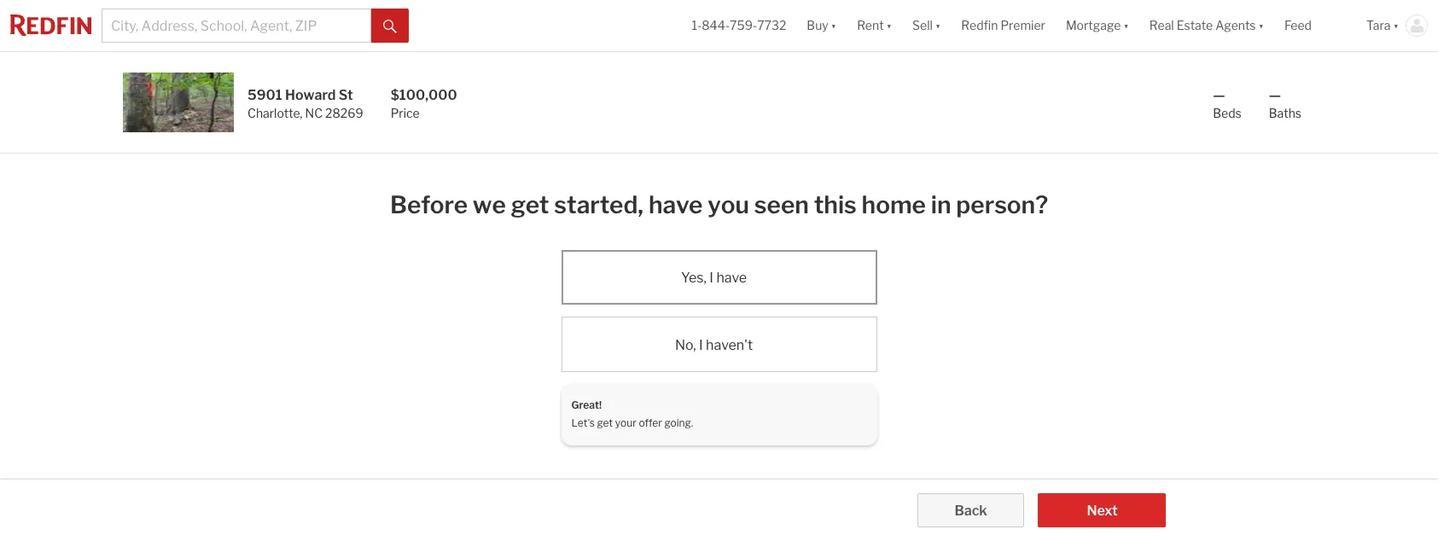 Task type: locate. For each thing, give the bounding box(es) containing it.
0 horizontal spatial get
[[511, 190, 549, 219]]

1 — from the left
[[1213, 87, 1226, 103]]

1 horizontal spatial —
[[1269, 87, 1282, 103]]

5901
[[248, 87, 282, 103]]

premier
[[1001, 18, 1046, 33]]

nc
[[305, 106, 323, 120]]

i
[[710, 270, 714, 286], [699, 337, 703, 353]]

haven't
[[706, 337, 753, 353]]

i right yes, at left
[[710, 270, 714, 286]]

we
[[473, 190, 506, 219]]

howard
[[285, 87, 336, 103]]

back
[[955, 503, 987, 519]]

get left your
[[597, 417, 613, 429]]

▾
[[831, 18, 837, 33], [887, 18, 892, 33], [936, 18, 941, 33], [1124, 18, 1129, 33], [1259, 18, 1264, 33], [1394, 18, 1399, 33]]

seen
[[755, 190, 809, 219]]

i for haven't
[[699, 337, 703, 353]]

7732
[[757, 18, 787, 33]]

home
[[862, 190, 926, 219]]

— beds
[[1213, 87, 1242, 120]]

mortgage
[[1066, 18, 1121, 33]]

have right yes, at left
[[717, 270, 747, 286]]

— up beds
[[1213, 87, 1226, 103]]

▾ right sell
[[936, 18, 941, 33]]

— inside — beds
[[1213, 87, 1226, 103]]

— inside — baths
[[1269, 87, 1282, 103]]

1-844-759-7732 link
[[692, 18, 787, 33]]

759-
[[730, 18, 757, 33]]

get right we on the left of the page
[[511, 190, 549, 219]]

sell ▾ button
[[902, 0, 951, 51]]

person?
[[956, 190, 1048, 219]]

▾ right tara
[[1394, 18, 1399, 33]]

buy ▾ button
[[797, 0, 847, 51]]

before we get started, have you seen this home in person?. required field. element
[[390, 181, 1048, 223]]

—
[[1213, 87, 1226, 103], [1269, 87, 1282, 103]]

sell ▾
[[913, 18, 941, 33]]

have
[[649, 190, 703, 219], [717, 270, 747, 286]]

rent
[[857, 18, 884, 33]]

3 ▾ from the left
[[936, 18, 941, 33]]

2 — from the left
[[1269, 87, 1282, 103]]

▾ for mortgage ▾
[[1124, 18, 1129, 33]]

1-844-759-7732
[[692, 18, 787, 33]]

this
[[814, 190, 857, 219]]

0 vertical spatial i
[[710, 270, 714, 286]]

0 horizontal spatial —
[[1213, 87, 1226, 103]]

buy
[[807, 18, 829, 33]]

i right no,
[[699, 337, 703, 353]]

submit search image
[[383, 19, 397, 33]]

1 vertical spatial i
[[699, 337, 703, 353]]

get inside before we get started, have you seen this home in person?. required field. element
[[511, 190, 549, 219]]

2 ▾ from the left
[[887, 18, 892, 33]]

you
[[708, 190, 750, 219]]

6 ▾ from the left
[[1394, 18, 1399, 33]]

1 ▾ from the left
[[831, 18, 837, 33]]

1 horizontal spatial i
[[710, 270, 714, 286]]

▾ right buy
[[831, 18, 837, 33]]

feed
[[1285, 18, 1312, 33]]

get for your
[[597, 417, 613, 429]]

great!
[[572, 398, 602, 411]]

0 horizontal spatial have
[[649, 190, 703, 219]]

get
[[511, 190, 549, 219], [597, 417, 613, 429]]

feed button
[[1275, 0, 1357, 51]]

1 horizontal spatial get
[[597, 417, 613, 429]]

get inside great! let's get your offer going.
[[597, 417, 613, 429]]

28269
[[325, 106, 363, 120]]

have left you
[[649, 190, 703, 219]]

— up baths
[[1269, 87, 1282, 103]]

▾ right mortgage
[[1124, 18, 1129, 33]]

mortgage ▾
[[1066, 18, 1129, 33]]

no, i haven't
[[675, 337, 753, 353]]

1 vertical spatial get
[[597, 417, 613, 429]]

▾ right 'rent'
[[887, 18, 892, 33]]

real
[[1150, 18, 1174, 33]]

let's
[[572, 417, 595, 429]]

1 vertical spatial have
[[717, 270, 747, 286]]

0 vertical spatial get
[[511, 190, 549, 219]]

▾ right agents
[[1259, 18, 1264, 33]]

tara ▾
[[1367, 18, 1399, 33]]

▾ for buy ▾
[[831, 18, 837, 33]]

charlotte
[[248, 106, 300, 120]]

0 horizontal spatial i
[[699, 337, 703, 353]]

▾ for sell ▾
[[936, 18, 941, 33]]

started,
[[554, 190, 644, 219]]

4 ▾ from the left
[[1124, 18, 1129, 33]]

no,
[[675, 337, 696, 353]]

1 horizontal spatial have
[[717, 270, 747, 286]]



Task type: describe. For each thing, give the bounding box(es) containing it.
mortgage ▾ button
[[1066, 0, 1129, 51]]

yes, i have
[[681, 270, 747, 286]]

buy ▾
[[807, 18, 837, 33]]

1-
[[692, 18, 702, 33]]

your
[[615, 417, 637, 429]]

rent ▾ button
[[847, 0, 902, 51]]

buy ▾ button
[[807, 0, 837, 51]]

offer
[[639, 417, 662, 429]]

beds
[[1213, 106, 1242, 120]]

▾ for rent ▾
[[887, 18, 892, 33]]

get for started,
[[511, 190, 549, 219]]

real estate agents ▾ button
[[1140, 0, 1275, 51]]

sell ▾ button
[[913, 0, 941, 51]]

5 ▾ from the left
[[1259, 18, 1264, 33]]

real estate agents ▾
[[1150, 18, 1264, 33]]

i for have
[[710, 270, 714, 286]]

844-
[[702, 18, 730, 33]]

before
[[390, 190, 468, 219]]

st
[[339, 87, 353, 103]]

redfin premier
[[962, 18, 1046, 33]]

in
[[931, 190, 951, 219]]

— baths
[[1269, 87, 1302, 120]]

baths
[[1269, 106, 1302, 120]]

going.
[[665, 417, 694, 429]]

$100,000
[[391, 87, 457, 103]]

$100,000 price
[[391, 87, 457, 120]]

price
[[391, 106, 420, 120]]

sell
[[913, 18, 933, 33]]

agents
[[1216, 18, 1256, 33]]

▾ for tara ▾
[[1394, 18, 1399, 33]]

0 vertical spatial have
[[649, 190, 703, 219]]

,
[[300, 106, 303, 120]]

— for — baths
[[1269, 87, 1282, 103]]

next button
[[1039, 493, 1167, 528]]

mortgage ▾ button
[[1056, 0, 1140, 51]]

rent ▾ button
[[857, 0, 892, 51]]

redfin premier button
[[951, 0, 1056, 51]]

next
[[1087, 503, 1118, 519]]

back button
[[917, 493, 1025, 528]]

before we get started, have you seen this home in person?
[[390, 190, 1048, 219]]

City, Address, School, Agent, ZIP search field
[[102, 9, 371, 43]]

real estate agents ▾ link
[[1150, 0, 1264, 51]]

5901 howard st charlotte , nc 28269
[[248, 87, 363, 120]]

yes,
[[681, 270, 707, 286]]

redfin
[[962, 18, 998, 33]]

tara
[[1367, 18, 1391, 33]]

great! let's get your offer going.
[[572, 398, 694, 429]]

rent ▾
[[857, 18, 892, 33]]

— for — beds
[[1213, 87, 1226, 103]]

estate
[[1177, 18, 1213, 33]]



Task type: vqa. For each thing, say whether or not it's contained in the screenshot.
the right for
no



